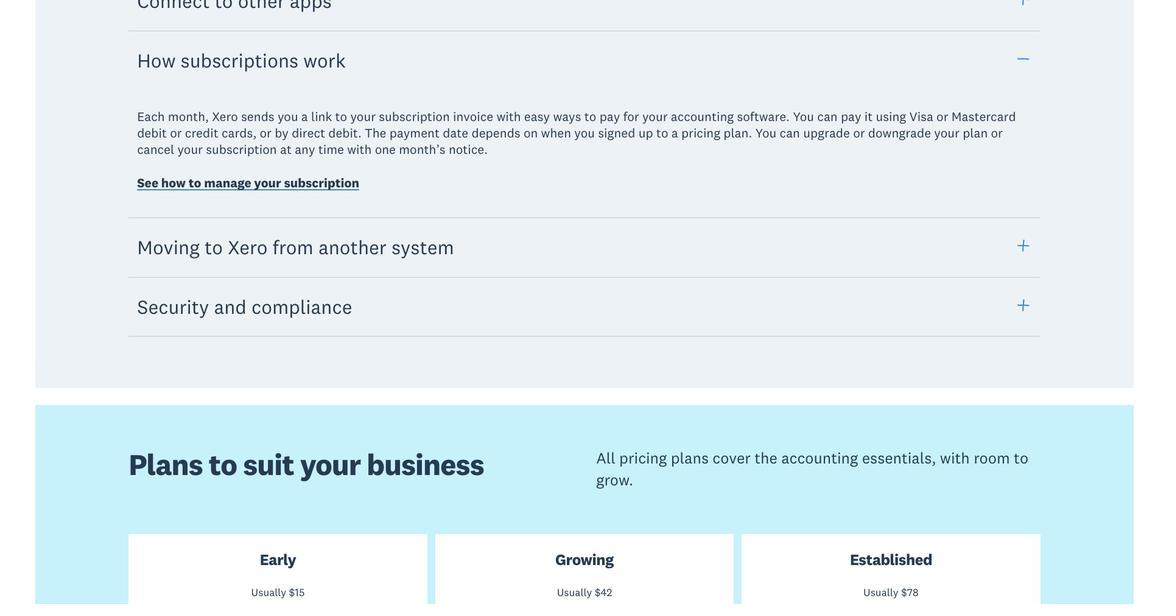 Task type: vqa. For each thing, say whether or not it's contained in the screenshot.
"Security" on the left of page
yes



Task type: describe. For each thing, give the bounding box(es) containing it.
business
[[367, 447, 484, 484]]

0 vertical spatial subscription
[[379, 108, 450, 125]]

work
[[303, 48, 346, 72]]

depends
[[472, 125, 521, 141]]

cards,
[[222, 125, 257, 141]]

another
[[318, 235, 387, 259]]

to up debit.
[[335, 108, 347, 125]]

essentials,
[[862, 449, 936, 469]]

how subscriptions work button
[[129, 30, 1041, 91]]

manage
[[204, 175, 251, 191]]

cancel
[[137, 141, 174, 158]]

any
[[295, 141, 315, 158]]

signed
[[598, 125, 636, 141]]

or down month,
[[170, 125, 182, 141]]

time
[[318, 141, 344, 158]]

usually for growing
[[557, 586, 592, 600]]

all
[[596, 449, 616, 469]]

xero for month,
[[212, 108, 238, 125]]

for
[[623, 108, 639, 125]]

moving to xero from another system button
[[129, 217, 1041, 278]]

1 horizontal spatial with
[[497, 108, 521, 125]]

plans
[[129, 447, 203, 484]]

debit.
[[328, 125, 362, 141]]

usually $ 78
[[864, 586, 919, 600]]

established
[[850, 551, 932, 570]]

one
[[375, 141, 396, 158]]

from
[[273, 235, 314, 259]]

by
[[275, 125, 289, 141]]

date
[[443, 125, 469, 141]]

78
[[907, 586, 919, 600]]

1 vertical spatial subscription
[[206, 141, 277, 158]]

growing
[[556, 551, 614, 570]]

credit
[[185, 125, 218, 141]]

$ for growing
[[595, 586, 601, 600]]

direct
[[292, 125, 325, 141]]

when
[[541, 125, 571, 141]]

it
[[865, 108, 873, 125]]

2 vertical spatial subscription
[[284, 175, 359, 191]]

using
[[876, 108, 906, 125]]

room
[[974, 449, 1010, 469]]

1 horizontal spatial you
[[793, 108, 814, 125]]

accounting inside all pricing plans cover the accounting essentials, with room to grow.
[[782, 449, 858, 469]]

mastercard
[[952, 108, 1016, 125]]

each
[[137, 108, 165, 125]]

see how to manage your subscription link
[[137, 175, 359, 194]]

each month, xero sends you a link to your subscription invoice with easy ways to pay for your accounting software. you can pay it using visa or mastercard debit or credit cards, or by direct debit. the payment date depends on when you signed up to a pricing plan. you can upgrade or downgrade your plan or cancel your subscription at any time with one month's notice.
[[137, 108, 1016, 158]]

all pricing plans cover the accounting essentials, with room to grow.
[[596, 449, 1029, 490]]

to inside the moving to xero from another system dropdown button
[[205, 235, 223, 259]]

subscriptions
[[181, 48, 299, 72]]

42
[[601, 586, 612, 600]]

see how to manage your subscription
[[137, 175, 359, 191]]

to inside all pricing plans cover the accounting essentials, with room to grow.
[[1014, 449, 1029, 469]]

plans to suit your business
[[129, 447, 484, 484]]

2 pay from the left
[[841, 108, 861, 125]]

upgrade
[[803, 125, 850, 141]]

and
[[214, 295, 247, 319]]

plan.
[[724, 125, 752, 141]]

usually for established
[[864, 586, 899, 600]]

month,
[[168, 108, 209, 125]]

how
[[137, 48, 176, 72]]

visa
[[910, 108, 934, 125]]

at
[[280, 141, 292, 158]]

15
[[295, 586, 305, 600]]

or left by
[[260, 125, 272, 141]]



Task type: locate. For each thing, give the bounding box(es) containing it.
a right up
[[672, 125, 678, 141]]

1 horizontal spatial pay
[[841, 108, 861, 125]]

pricing up grow.
[[619, 449, 667, 469]]

$ down early
[[289, 586, 295, 600]]

1 horizontal spatial accounting
[[782, 449, 858, 469]]

how subscriptions work element
[[117, 91, 1053, 218]]

with down debit.
[[347, 141, 372, 158]]

0 horizontal spatial $
[[289, 586, 295, 600]]

to right the room
[[1014, 449, 1029, 469]]

you
[[793, 108, 814, 125], [756, 125, 777, 141]]

pricing
[[681, 125, 721, 141], [619, 449, 667, 469]]

notice.
[[449, 141, 488, 158]]

accounting right the
[[782, 449, 858, 469]]

early
[[260, 551, 296, 570]]

1 horizontal spatial subscription
[[284, 175, 359, 191]]

system
[[392, 235, 454, 259]]

xero inside each month, xero sends you a link to your subscription invoice with easy ways to pay for your accounting software. you can pay it using visa or mastercard debit or credit cards, or by direct debit. the payment date depends on when you signed up to a pricing plan. you can upgrade or downgrade your plan or cancel your subscription at any time with one month's notice.
[[212, 108, 238, 125]]

1 vertical spatial accounting
[[782, 449, 858, 469]]

invoice
[[453, 108, 493, 125]]

a left link
[[301, 108, 308, 125]]

compliance
[[252, 295, 352, 319]]

0 horizontal spatial you
[[756, 125, 777, 141]]

your
[[350, 108, 376, 125], [643, 108, 668, 125], [934, 125, 960, 141], [177, 141, 203, 158], [254, 175, 281, 191], [300, 447, 361, 484]]

1 vertical spatial xero
[[228, 235, 268, 259]]

pay left it on the top right of the page
[[841, 108, 861, 125]]

pay up signed
[[600, 108, 620, 125]]

$
[[289, 586, 295, 600], [595, 586, 601, 600], [901, 586, 907, 600]]

1 horizontal spatial $
[[595, 586, 601, 600]]

1 horizontal spatial can
[[817, 108, 838, 125]]

accounting inside each month, xero sends you a link to your subscription invoice with easy ways to pay for your accounting software. you can pay it using visa or mastercard debit or credit cards, or by direct debit. the payment date depends on when you signed up to a pricing plan. you can upgrade or downgrade your plan or cancel your subscription at any time with one month's notice.
[[671, 108, 734, 125]]

security and compliance
[[137, 295, 352, 319]]

2 horizontal spatial usually
[[864, 586, 899, 600]]

0 vertical spatial accounting
[[671, 108, 734, 125]]

xero
[[212, 108, 238, 125], [228, 235, 268, 259]]

downgrade
[[868, 125, 931, 141]]

to right 'how'
[[189, 175, 201, 191]]

with left the room
[[940, 449, 970, 469]]

2 horizontal spatial with
[[940, 449, 970, 469]]

ways
[[553, 108, 581, 125]]

usually left 78 on the bottom of page
[[864, 586, 899, 600]]

or down mastercard
[[991, 125, 1003, 141]]

3 $ from the left
[[901, 586, 907, 600]]

$ down established
[[901, 586, 907, 600]]

can up upgrade
[[817, 108, 838, 125]]

$ for established
[[901, 586, 907, 600]]

subscription down time
[[284, 175, 359, 191]]

the
[[365, 125, 386, 141]]

see
[[137, 175, 158, 191]]

payment
[[390, 125, 440, 141]]

xero left from
[[228, 235, 268, 259]]

accounting up plan.
[[671, 108, 734, 125]]

plans
[[671, 449, 709, 469]]

can down software.
[[780, 125, 800, 141]]

0 vertical spatial with
[[497, 108, 521, 125]]

or
[[937, 108, 949, 125], [170, 125, 182, 141], [260, 125, 272, 141], [853, 125, 865, 141], [991, 125, 1003, 141]]

0 vertical spatial pricing
[[681, 125, 721, 141]]

xero inside dropdown button
[[228, 235, 268, 259]]

usually $ 15
[[251, 586, 305, 600]]

a
[[301, 108, 308, 125], [672, 125, 678, 141]]

1 vertical spatial pricing
[[619, 449, 667, 469]]

subscription up payment
[[379, 108, 450, 125]]

you up by
[[278, 108, 298, 125]]

1 horizontal spatial you
[[575, 125, 595, 141]]

moving
[[137, 235, 200, 259]]

to inside see how to manage your subscription link
[[189, 175, 201, 191]]

0 horizontal spatial with
[[347, 141, 372, 158]]

or down it on the top right of the page
[[853, 125, 865, 141]]

pricing left plan.
[[681, 125, 721, 141]]

to
[[335, 108, 347, 125], [585, 108, 597, 125], [656, 125, 668, 141], [189, 175, 201, 191], [205, 235, 223, 259], [209, 447, 237, 484], [1014, 449, 1029, 469]]

sends
[[241, 108, 274, 125]]

accounting
[[671, 108, 734, 125], [782, 449, 858, 469]]

2 usually from the left
[[557, 586, 592, 600]]

$ for early
[[289, 586, 295, 600]]

you up upgrade
[[793, 108, 814, 125]]

$ down growing
[[595, 586, 601, 600]]

you down ways
[[575, 125, 595, 141]]

0 horizontal spatial subscription
[[206, 141, 277, 158]]

2 vertical spatial with
[[940, 449, 970, 469]]

easy
[[524, 108, 550, 125]]

to right ways
[[585, 108, 597, 125]]

debit
[[137, 125, 167, 141]]

1 horizontal spatial pricing
[[681, 125, 721, 141]]

1 horizontal spatial a
[[672, 125, 678, 141]]

3 usually from the left
[[864, 586, 899, 600]]

security and compliance button
[[129, 276, 1041, 338]]

1 usually from the left
[[251, 586, 286, 600]]

subscription down cards,
[[206, 141, 277, 158]]

2 $ from the left
[[595, 586, 601, 600]]

the
[[755, 449, 778, 469]]

how
[[161, 175, 186, 191]]

suit
[[243, 447, 294, 484]]

1 horizontal spatial usually
[[557, 586, 592, 600]]

software.
[[737, 108, 790, 125]]

plan
[[963, 125, 988, 141]]

0 horizontal spatial you
[[278, 108, 298, 125]]

on
[[524, 125, 538, 141]]

0 vertical spatial xero
[[212, 108, 238, 125]]

with
[[497, 108, 521, 125], [347, 141, 372, 158], [940, 449, 970, 469]]

0 horizontal spatial pricing
[[619, 449, 667, 469]]

moving to xero from another system
[[137, 235, 454, 259]]

usually for early
[[251, 586, 286, 600]]

you
[[278, 108, 298, 125], [575, 125, 595, 141]]

usually left '42'
[[557, 586, 592, 600]]

0 horizontal spatial a
[[301, 108, 308, 125]]

subscription
[[379, 108, 450, 125], [206, 141, 277, 158], [284, 175, 359, 191]]

security
[[137, 295, 209, 319]]

pricing inside all pricing plans cover the accounting essentials, with room to grow.
[[619, 449, 667, 469]]

up
[[639, 125, 653, 141]]

1 pay from the left
[[600, 108, 620, 125]]

with inside all pricing plans cover the accounting essentials, with room to grow.
[[940, 449, 970, 469]]

to right up
[[656, 125, 668, 141]]

month's
[[399, 141, 446, 158]]

link
[[311, 108, 332, 125]]

0 horizontal spatial accounting
[[671, 108, 734, 125]]

how subscriptions work
[[137, 48, 346, 72]]

2 horizontal spatial subscription
[[379, 108, 450, 125]]

usually $ 42
[[557, 586, 612, 600]]

0 horizontal spatial usually
[[251, 586, 286, 600]]

0 horizontal spatial pay
[[600, 108, 620, 125]]

1 $ from the left
[[289, 586, 295, 600]]

xero for to
[[228, 235, 268, 259]]

to left suit
[[209, 447, 237, 484]]

can
[[817, 108, 838, 125], [780, 125, 800, 141]]

pricing inside each month, xero sends you a link to your subscription invoice with easy ways to pay for your accounting software. you can pay it using visa or mastercard debit or credit cards, or by direct debit. the payment date depends on when you signed up to a pricing plan. you can upgrade or downgrade your plan or cancel your subscription at any time with one month's notice.
[[681, 125, 721, 141]]

you down software.
[[756, 125, 777, 141]]

or right visa
[[937, 108, 949, 125]]

usually
[[251, 586, 286, 600], [557, 586, 592, 600], [864, 586, 899, 600]]

with up depends
[[497, 108, 521, 125]]

cover
[[713, 449, 751, 469]]

0 horizontal spatial can
[[780, 125, 800, 141]]

xero up cards,
[[212, 108, 238, 125]]

to right moving
[[205, 235, 223, 259]]

usually left 15
[[251, 586, 286, 600]]

grow.
[[596, 471, 634, 490]]

pay
[[600, 108, 620, 125], [841, 108, 861, 125]]

2 horizontal spatial $
[[901, 586, 907, 600]]

1 vertical spatial with
[[347, 141, 372, 158]]



